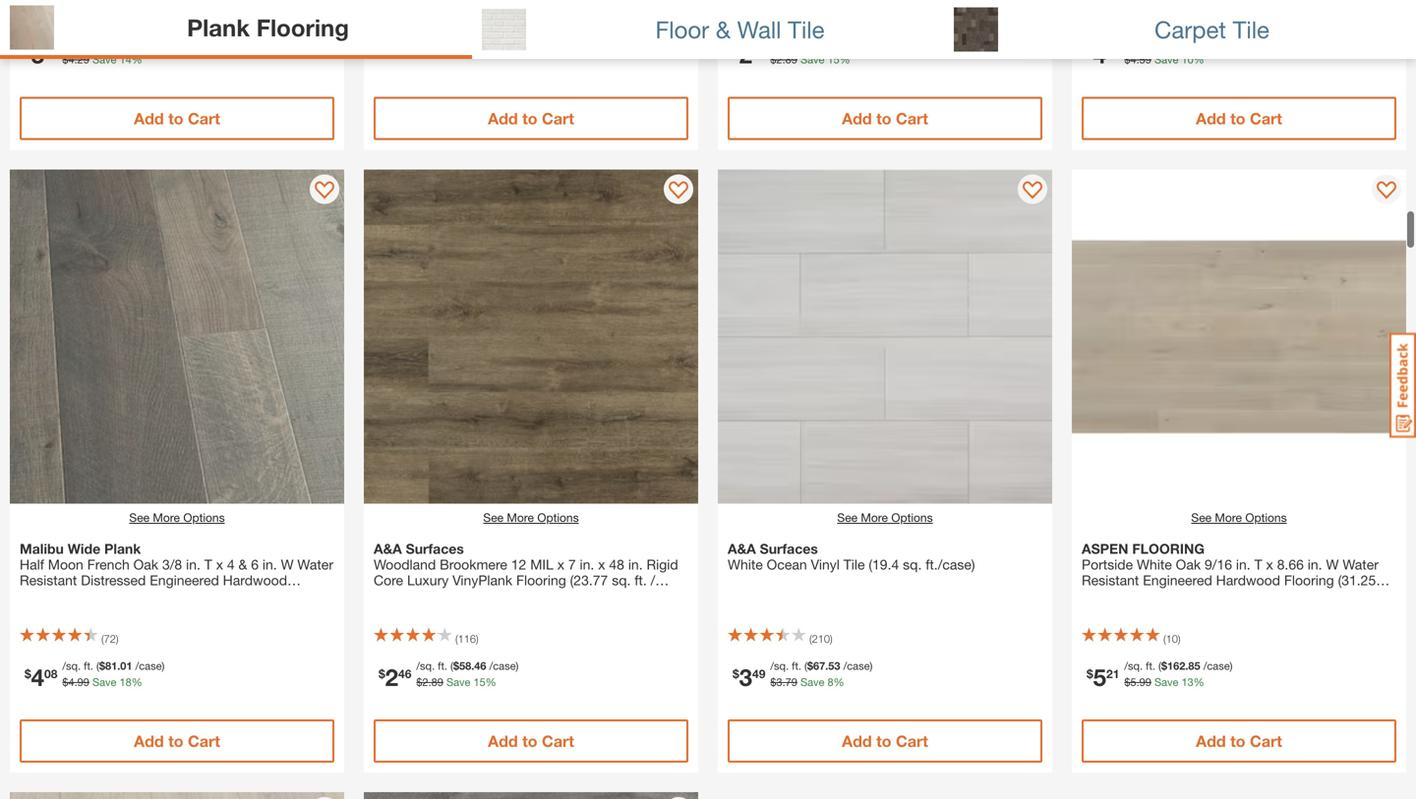 Task type: locate. For each thing, give the bounding box(es) containing it.
& inside malibu wide plank half moon french oak 3/8 in. t x 4 & 6 in. w water resistant distressed engineered hardwood flooring (19.8 sq. ft./case)
[[239, 557, 247, 573]]

1 white from the left
[[728, 557, 763, 573]]

1 horizontal spatial sq.
[[612, 572, 631, 589]]

plank flooring image
[[10, 5, 54, 50]]

) down a&a surfaces woodland brookmere 12 mil x 7 in. x 48 in. rigid core luxury vinyplank flooring (23.77 sq. ft. / case)
[[516, 660, 519, 673]]

centennial weathered oyster 6 in. x 48 in. glue down luxury vinyl plank flooring (72 cases / 2592 sq. ft. / pallet) image
[[364, 793, 698, 800]]

11
[[1166, 10, 1178, 23]]

2 more from the left
[[507, 511, 534, 525]]

1 horizontal spatial 89
[[785, 53, 797, 66]]

water right 6
[[297, 557, 333, 573]]

1 w from the left
[[281, 557, 294, 573]]

in. right the "9/16"
[[1236, 557, 1251, 573]]

0 horizontal spatial resistant
[[20, 572, 77, 589]]

t left 8.66 on the bottom of page
[[1254, 557, 1262, 573]]

sq. inside the a&a surfaces white ocean vinyl tile (19.4 sq. ft./case)
[[903, 557, 922, 573]]

1 horizontal spatial 99
[[1140, 676, 1152, 689]]

surfaces for 2
[[406, 541, 464, 557]]

sqft/case)
[[1082, 588, 1142, 604]]

/sq. inside the $ 3 49 /sq. ft. ( $ 67 . 53 /case ) $ 3 . 79 save 8 %
[[770, 660, 789, 673]]

see more options up (19.4
[[837, 511, 933, 525]]

1 horizontal spatial 3
[[739, 663, 752, 691]]

1 vertical spatial plank
[[104, 541, 141, 557]]

4 see from the left
[[1191, 511, 1212, 525]]

ft. left /
[[635, 572, 647, 589]]

1 display image from the left
[[315, 181, 334, 201]]

2 t from the left
[[1254, 557, 1262, 573]]

1 horizontal spatial t
[[1254, 557, 1262, 573]]

flooring
[[256, 13, 349, 41], [516, 572, 566, 589], [1284, 572, 1334, 589], [20, 588, 70, 604]]

%
[[486, 30, 496, 43], [131, 53, 142, 66], [840, 53, 850, 66], [1194, 53, 1204, 66], [131, 676, 142, 689], [486, 676, 496, 689], [834, 676, 844, 689], [1194, 676, 1204, 689]]

58 down ( 116 )
[[459, 660, 471, 673]]

1 oak from the left
[[133, 557, 158, 573]]

see more options for 5
[[1191, 511, 1287, 525]]

options for 2
[[537, 511, 579, 525]]

2 engineered from the left
[[1143, 572, 1212, 589]]

1 horizontal spatial 58
[[813, 37, 825, 50]]

0 horizontal spatial sq.
[[108, 588, 127, 604]]

0 horizontal spatial 89
[[431, 676, 443, 689]]

0 vertical spatial ft./case)
[[926, 557, 975, 573]]

)
[[1178, 10, 1181, 23], [516, 14, 519, 27], [1224, 37, 1227, 50], [116, 633, 119, 646], [476, 633, 479, 646], [830, 633, 833, 646], [1178, 633, 1181, 646], [162, 660, 165, 673], [516, 660, 519, 673], [870, 660, 873, 673], [1230, 660, 1233, 673]]

2 surfaces from the left
[[760, 541, 818, 557]]

0 horizontal spatial surfaces
[[406, 541, 464, 557]]

&
[[716, 15, 731, 43], [239, 557, 247, 573]]

( inside /sq. ft. ( $ 90 . 05 /case ) $ 4 . 59 save 10 %
[[1159, 37, 1161, 50]]

more up the "9/16"
[[1215, 511, 1242, 525]]

see up french
[[129, 511, 150, 525]]

0 horizontal spatial hardwood
[[223, 572, 287, 589]]

6
[[251, 557, 259, 573]]

ft. inside '$ 5 21 /sq. ft. ( $ 162 . 85 /case ) $ 5 . 99 save 13 %'
[[1146, 660, 1156, 673]]

see for 5
[[1191, 511, 1212, 525]]

options up 7
[[537, 511, 579, 525]]

a&a
[[374, 541, 402, 557], [728, 541, 756, 557]]

/case right 05
[[1197, 37, 1224, 50]]

1 water from the left
[[297, 557, 333, 573]]

) up 81
[[116, 633, 119, 646]]

( inside /sq. ft. ( $ 58 . $ 2 . 89 save 15 %
[[804, 37, 807, 50]]

white inside aspen flooring portside white oak 9/16 in. t x 8.66 in. w water resistant engineered hardwood flooring (31.25 sqft/case)
[[1137, 557, 1172, 573]]

engineered inside aspen flooring portside white oak 9/16 in. t x 8.66 in. w water resistant engineered hardwood flooring (31.25 sqft/case)
[[1143, 572, 1212, 589]]

a&a inside a&a surfaces woodland brookmere 12 mil x 7 in. x 48 in. rigid core luxury vinyplank flooring (23.77 sq. ft. / case)
[[374, 541, 402, 557]]

1 x from the left
[[216, 557, 223, 573]]

( 116 )
[[455, 633, 479, 646]]

10 up 162
[[1166, 633, 1178, 646]]

53
[[828, 660, 840, 673]]

1 horizontal spatial display image
[[1377, 181, 1397, 201]]

0 vertical spatial 89
[[785, 53, 797, 66]]

1 see from the left
[[129, 511, 150, 525]]

7
[[568, 557, 576, 573]]

/case for 2
[[489, 660, 516, 673]]

save right 29
[[92, 53, 116, 66]]

1 horizontal spatial resistant
[[1082, 572, 1139, 589]]

2 options from the left
[[537, 511, 579, 525]]

a&a for 2
[[374, 541, 402, 557]]

see for 2
[[483, 511, 504, 525]]

in. right 7
[[580, 557, 594, 573]]

$
[[807, 37, 813, 50], [1161, 37, 1167, 50], [25, 44, 31, 58], [62, 53, 68, 66], [770, 53, 776, 66], [1124, 53, 1130, 66], [99, 660, 105, 673], [453, 660, 459, 673], [807, 660, 813, 673], [1161, 660, 1167, 673], [25, 667, 31, 681], [379, 667, 385, 681], [733, 667, 739, 681], [1087, 667, 1093, 681], [62, 676, 68, 689], [416, 676, 422, 689], [770, 676, 776, 689], [1124, 676, 1130, 689]]

oak left 3/8
[[133, 557, 158, 573]]

see more options link up the "9/16"
[[1191, 509, 1287, 527]]

(
[[809, 10, 812, 23], [1163, 10, 1166, 23], [804, 37, 807, 50], [1159, 37, 1161, 50], [101, 633, 104, 646], [455, 633, 458, 646], [809, 633, 812, 646], [1163, 633, 1166, 646], [96, 660, 99, 673], [450, 660, 453, 673], [804, 660, 807, 673], [1159, 660, 1161, 673]]

& left 6
[[239, 557, 247, 573]]

water
[[297, 557, 333, 573], [1343, 557, 1379, 573]]

tile right carpet
[[1233, 15, 1270, 43]]

1 surfaces from the left
[[406, 541, 464, 557]]

sq.
[[903, 557, 922, 573], [612, 572, 631, 589], [108, 588, 127, 604]]

0 horizontal spatial a&a
[[374, 541, 402, 557]]

2 horizontal spatial tile
[[1233, 15, 1270, 43]]

display image
[[315, 181, 334, 201], [1377, 181, 1397, 201]]

1 99 from the left
[[77, 676, 89, 689]]

1 horizontal spatial 5
[[1130, 676, 1136, 689]]

0 horizontal spatial 10
[[1166, 633, 1178, 646]]

portside white oak 9/16 in. t x 8.66 in. w water resistant engineered hardwood flooring (31.25 sqft/case) image
[[1072, 170, 1406, 504]]

58 inside /sq. ft. ( $ 58 . $ 2 . 89 save 15 %
[[813, 37, 825, 50]]

0 vertical spatial 10
[[1182, 53, 1194, 66]]

1 vertical spatial 13
[[1182, 676, 1194, 689]]

/case
[[489, 14, 516, 27], [1197, 37, 1224, 50], [135, 660, 162, 673], [489, 660, 516, 673], [843, 660, 870, 673], [1203, 660, 1230, 673]]

tile right wall
[[788, 15, 825, 43]]

in. right 8.66 on the bottom of page
[[1308, 557, 1322, 573]]

see more options
[[129, 511, 225, 525], [483, 511, 579, 525], [837, 511, 933, 525], [1191, 511, 1287, 525]]

in. right 6
[[262, 557, 277, 573]]

see more options link up mil
[[483, 509, 579, 527]]

save down 116
[[446, 676, 470, 689]]

(31.25
[[1338, 572, 1376, 589]]

99 right the 21
[[1140, 676, 1152, 689]]

0 vertical spatial &
[[716, 15, 731, 43]]

/sq.
[[770, 37, 789, 50], [1124, 37, 1143, 50], [62, 660, 81, 673], [416, 660, 435, 673], [770, 660, 789, 673], [1124, 660, 1143, 673]]

1 horizontal spatial surfaces
[[760, 541, 818, 557]]

flooring
[[1132, 541, 1205, 557]]

1 vertical spatial 10
[[1166, 633, 1178, 646]]

1 horizontal spatial 10
[[1182, 53, 1194, 66]]

) right 05
[[1224, 37, 1227, 50]]

display image
[[669, 181, 688, 201], [1023, 181, 1042, 201]]

see more options link for 4
[[129, 509, 225, 527]]

ft. inside the $ 3 49 /sq. ft. ( $ 67 . 53 /case ) $ 3 . 79 save 8 %
[[792, 660, 801, 673]]

) right 53
[[870, 660, 873, 673]]

1 resistant from the left
[[20, 572, 77, 589]]

moon
[[48, 557, 83, 573]]

carpet tile image
[[954, 7, 998, 52]]

0 horizontal spatial plank
[[104, 541, 141, 557]]

a&a up core on the bottom left of page
[[374, 541, 402, 557]]

oak inside malibu wide plank half moon french oak 3/8 in. t x 4 & 6 in. w water resistant distressed engineered hardwood flooring (19.8 sq. ft./case)
[[133, 557, 158, 573]]

white right portside
[[1137, 557, 1172, 573]]

more up 12
[[507, 511, 534, 525]]

see up flooring at the right of page
[[1191, 511, 1212, 525]]

0 vertical spatial 15
[[474, 30, 486, 43]]

46 down 116
[[474, 660, 486, 673]]

$ 3 69 $ 4 . 29 save 14 %
[[25, 40, 142, 68]]

see up the a&a surfaces white ocean vinyl tile (19.4 sq. ft./case)
[[837, 511, 858, 525]]

1 horizontal spatial a&a
[[728, 541, 756, 557]]

2 vertical spatial 15
[[474, 676, 486, 689]]

1 vertical spatial ft./case)
[[130, 588, 180, 604]]

/case inside the $ 3 49 /sq. ft. ( $ 67 . 53 /case ) $ 3 . 79 save 8 %
[[843, 660, 870, 673]]

ft. inside /sq. ft. ( $ 58 . $ 2 . 89 save 15 %
[[792, 37, 801, 50]]

save inside /sq. ft. ( $ 90 . 05 /case ) $ 4 . 59 save 10 %
[[1155, 53, 1179, 66]]

ft. down luxury
[[438, 660, 447, 673]]

ft.
[[792, 37, 801, 50], [1146, 37, 1156, 50], [635, 572, 647, 589], [84, 660, 93, 673], [438, 660, 447, 673], [792, 660, 801, 673], [1146, 660, 1156, 673]]

/case inside the 36 /case ) 15 % add to cart
[[489, 14, 516, 27]]

2 see more options link from the left
[[483, 509, 579, 527]]

ft. left 81
[[84, 660, 93, 673]]

36
[[474, 14, 486, 27]]

/sq. inside $ 4 08 /sq. ft. ( $ 81 . 01 /case ) $ 4 . 99 save 18 %
[[62, 660, 81, 673]]

4 x from the left
[[1266, 557, 1273, 573]]

t
[[204, 557, 212, 573], [1254, 557, 1262, 573]]

. inside $ 3 69 $ 4 . 29 save 14 %
[[74, 53, 77, 66]]

options for 3
[[891, 511, 933, 525]]

2 99 from the left
[[1140, 676, 1152, 689]]

3 options from the left
[[891, 511, 933, 525]]

48
[[609, 557, 624, 573]]

save
[[92, 53, 116, 66], [801, 53, 825, 66], [1155, 53, 1179, 66], [92, 676, 116, 689], [446, 676, 470, 689], [801, 676, 825, 689], [1155, 676, 1179, 689]]

surfaces up 210
[[760, 541, 818, 557]]

.
[[825, 37, 828, 50], [1179, 37, 1182, 50], [74, 53, 77, 66], [782, 53, 785, 66], [1136, 53, 1140, 66], [117, 660, 120, 673], [471, 660, 474, 673], [825, 660, 828, 673], [1185, 660, 1188, 673], [74, 676, 77, 689], [428, 676, 431, 689], [782, 676, 785, 689], [1136, 676, 1140, 689]]

/case for 3
[[843, 660, 870, 673]]

/case right "01"
[[135, 660, 162, 673]]

2 hardwood from the left
[[1216, 572, 1280, 589]]

3
[[31, 40, 44, 68], [739, 663, 752, 691], [776, 676, 782, 689]]

46
[[474, 660, 486, 673], [398, 667, 411, 681]]

0 horizontal spatial engineered
[[150, 572, 219, 589]]

/case for 5
[[1203, 660, 1230, 673]]

more up the a&a surfaces white ocean vinyl tile (19.4 sq. ft./case)
[[861, 511, 888, 525]]

oak left the "9/16"
[[1176, 557, 1201, 573]]

/case inside $ 4 08 /sq. ft. ( $ 81 . 01 /case ) $ 4 . 99 save 18 %
[[135, 660, 162, 673]]

2 resistant from the left
[[1082, 572, 1139, 589]]

1 see more options from the left
[[129, 511, 225, 525]]

) inside $ 4 08 /sq. ft. ( $ 81 . 01 /case ) $ 4 . 99 save 18 %
[[162, 660, 165, 673]]

10 down 05
[[1182, 53, 1194, 66]]

2 display image from the left
[[1377, 181, 1397, 201]]

sq. inside a&a surfaces woodland brookmere 12 mil x 7 in. x 48 in. rigid core luxury vinyplank flooring (23.77 sq. ft. / case)
[[612, 572, 631, 589]]

% inside '$ 5 21 /sq. ft. ( $ 162 . 85 /case ) $ 5 . 99 save 13 %'
[[1194, 676, 1204, 689]]

tile inside the a&a surfaces white ocean vinyl tile (19.4 sq. ft./case)
[[844, 557, 865, 573]]

) up 53
[[830, 633, 833, 646]]

1 a&a from the left
[[374, 541, 402, 557]]

flooring inside a&a surfaces woodland brookmere 12 mil x 7 in. x 48 in. rigid core luxury vinyplank flooring (23.77 sq. ft. / case)
[[516, 572, 566, 589]]

2
[[739, 40, 752, 68], [776, 53, 782, 66], [385, 663, 398, 691], [422, 676, 428, 689]]

1 vertical spatial &
[[239, 557, 247, 573]]

white ocean vinyl tile (19.4 sq. ft./case) image
[[718, 170, 1052, 504]]

ft./case)
[[926, 557, 975, 573], [130, 588, 180, 604]]

add down 85
[[1196, 732, 1226, 751]]

case)
[[374, 588, 406, 604]]

save down 90
[[1155, 53, 1179, 66]]

save down 162
[[1155, 676, 1179, 689]]

5 left 162
[[1093, 663, 1106, 691]]

resistant down malibu
[[20, 572, 77, 589]]

a&a inside the a&a surfaces white ocean vinyl tile (19.4 sq. ft./case)
[[728, 541, 756, 557]]

1 horizontal spatial 13
[[1182, 676, 1194, 689]]

58
[[813, 37, 825, 50], [459, 660, 471, 673]]

ft. inside /sq. ft. ( $ 90 . 05 /case ) $ 4 . 59 save 10 %
[[1146, 37, 1156, 50]]

sq. right (19.8
[[108, 588, 127, 604]]

4 more from the left
[[1215, 511, 1242, 525]]

cart
[[188, 109, 220, 128], [542, 109, 574, 128], [896, 109, 928, 128], [1250, 109, 1282, 128], [188, 732, 220, 751], [542, 732, 574, 751], [896, 732, 928, 751], [1250, 732, 1282, 751]]

0 horizontal spatial 58
[[459, 660, 471, 673]]

see more options up the "9/16"
[[1191, 511, 1287, 525]]

1 horizontal spatial display image
[[1023, 181, 1042, 201]]

2 see more options from the left
[[483, 511, 579, 525]]

see more options up mil
[[483, 511, 579, 525]]

see more options link up 3/8
[[129, 509, 225, 527]]

0 horizontal spatial display image
[[315, 181, 334, 201]]

( 210 )
[[809, 633, 833, 646]]

3 for $ 3 69 $ 4 . 29 save 14 %
[[31, 40, 44, 68]]

add to cart
[[134, 109, 220, 128], [842, 109, 928, 128], [1196, 109, 1282, 128], [134, 732, 220, 751], [488, 732, 574, 751], [842, 732, 928, 751], [1196, 732, 1282, 751]]

2 horizontal spatial sq.
[[903, 557, 922, 573]]

surfaces for 3
[[760, 541, 818, 557]]

vinyplank
[[453, 572, 512, 589]]

10
[[1182, 53, 1194, 66], [1166, 633, 1178, 646]]

options
[[183, 511, 225, 525], [537, 511, 579, 525], [891, 511, 933, 525], [1245, 511, 1287, 525]]

in.
[[186, 557, 201, 573], [262, 557, 277, 573], [580, 557, 594, 573], [628, 557, 643, 573], [1236, 557, 1251, 573], [1308, 557, 1322, 573]]

/case right 53
[[843, 660, 870, 673]]

1 in. from the left
[[186, 557, 201, 573]]

& left wall
[[716, 15, 731, 43]]

w right 6
[[281, 557, 294, 573]]

46 down the case)
[[398, 667, 411, 681]]

13 down 85
[[1182, 676, 1194, 689]]

1 hardwood from the left
[[223, 572, 287, 589]]

0 horizontal spatial white
[[728, 557, 763, 573]]

) inside $ 2 46 /sq. ft. ( $ 58 . 46 /case ) $ 2 . 89 save 15 %
[[516, 660, 519, 673]]

more for 3
[[861, 511, 888, 525]]

add down $ 3 69 $ 4 . 29 save 14 % on the top
[[134, 109, 164, 128]]

6 in. from the left
[[1308, 557, 1322, 573]]

5 right the 21
[[1130, 676, 1136, 689]]

portside
[[1082, 557, 1133, 573]]

89 inside /sq. ft. ( $ 58 . $ 2 . 89 save 15 %
[[785, 53, 797, 66]]

white left ocean
[[728, 557, 763, 573]]

( 11 )
[[1163, 10, 1181, 23]]

ft./case) down 3/8
[[130, 588, 180, 604]]

1 horizontal spatial tile
[[844, 557, 865, 573]]

99 inside '$ 5 21 /sq. ft. ( $ 162 . 85 /case ) $ 5 . 99 save 13 %'
[[1140, 676, 1152, 689]]

see more options link
[[129, 509, 225, 527], [483, 509, 579, 527], [837, 509, 933, 527], [1191, 509, 1287, 527]]

see for 4
[[129, 511, 150, 525]]

3/8
[[162, 557, 182, 573]]

see more options for 4
[[129, 511, 225, 525]]

ft. left 162
[[1146, 660, 1156, 673]]

) right "36"
[[516, 14, 519, 27]]

w inside aspen flooring portside white oak 9/16 in. t x 8.66 in. w water resistant engineered hardwood flooring (31.25 sqft/case)
[[1326, 557, 1339, 573]]

15 inside the 36 /case ) 15 % add to cart
[[474, 30, 486, 43]]

carpet tile button
[[944, 0, 1416, 59]]

0 vertical spatial 13
[[812, 10, 824, 23]]

& inside button
[[716, 15, 731, 43]]

58 inside $ 2 46 /sq. ft. ( $ 58 . 46 /case ) $ 2 . 89 save 15 %
[[459, 660, 471, 673]]

ft. up 59
[[1146, 37, 1156, 50]]

ft./case) inside malibu wide plank half moon french oak 3/8 in. t x 4 & 6 in. w water resistant distressed engineered hardwood flooring (19.8 sq. ft./case)
[[130, 588, 180, 604]]

/case inside '$ 5 21 /sq. ft. ( $ 162 . 85 /case ) $ 5 . 99 save 13 %'
[[1203, 660, 1230, 673]]

0 vertical spatial plank
[[187, 13, 250, 41]]

1 horizontal spatial engineered
[[1143, 572, 1212, 589]]

1 engineered from the left
[[150, 572, 219, 589]]

5
[[1093, 663, 1106, 691], [1130, 676, 1136, 689]]

4 see more options link from the left
[[1191, 509, 1287, 527]]

tile right vinyl
[[844, 557, 865, 573]]

0 horizontal spatial water
[[297, 557, 333, 573]]

2 oak from the left
[[1176, 557, 1201, 573]]

% inside /sq. ft. ( $ 90 . 05 /case ) $ 4 . 59 save 10 %
[[1194, 53, 1204, 66]]

/
[[651, 572, 655, 589]]

1 vertical spatial 58
[[459, 660, 471, 673]]

engineered right distressed
[[150, 572, 219, 589]]

3 see from the left
[[837, 511, 858, 525]]

0 vertical spatial 58
[[813, 37, 825, 50]]

add
[[134, 109, 164, 128], [488, 109, 518, 128], [842, 109, 872, 128], [1196, 109, 1226, 128], [134, 732, 164, 751], [488, 732, 518, 751], [842, 732, 872, 751], [1196, 732, 1226, 751]]

3 see more options link from the left
[[837, 509, 933, 527]]

sq. right (19.4
[[903, 557, 922, 573]]

4 options from the left
[[1245, 511, 1287, 525]]

more up 3/8
[[153, 511, 180, 525]]

x inside aspen flooring portside white oak 9/16 in. t x 8.66 in. w water resistant engineered hardwood flooring (31.25 sqft/case)
[[1266, 557, 1273, 573]]

options up (19.4
[[891, 511, 933, 525]]

see more options up 3/8
[[129, 511, 225, 525]]

0 horizontal spatial t
[[204, 557, 212, 573]]

1 horizontal spatial hardwood
[[1216, 572, 1280, 589]]

2 see from the left
[[483, 511, 504, 525]]

2 horizontal spatial 3
[[776, 676, 782, 689]]

sq. left /
[[612, 572, 631, 589]]

to
[[168, 109, 183, 128], [522, 109, 537, 128], [876, 109, 892, 128], [1230, 109, 1246, 128], [168, 732, 183, 751], [522, 732, 537, 751], [876, 732, 892, 751], [1230, 732, 1246, 751]]

1 display image from the left
[[669, 181, 688, 201]]

add down the floor & wall tile icon
[[488, 109, 518, 128]]

1 more from the left
[[153, 511, 180, 525]]

resistant
[[20, 572, 77, 589], [1082, 572, 1139, 589]]

0 horizontal spatial 99
[[77, 676, 89, 689]]

see up brookmere
[[483, 511, 504, 525]]

x left 8.66 on the bottom of page
[[1266, 557, 1273, 573]]

) right "01"
[[162, 660, 165, 673]]

/case down vinyplank
[[489, 660, 516, 673]]

0 horizontal spatial tile
[[788, 15, 825, 43]]

woodland
[[374, 557, 436, 573]]

0 horizontal spatial oak
[[133, 557, 158, 573]]

plank flooring
[[187, 13, 349, 41]]

save down 67
[[801, 676, 825, 689]]

plank inside button
[[187, 13, 250, 41]]

85
[[1188, 660, 1200, 673]]

( inside the $ 3 49 /sq. ft. ( $ 67 . 53 /case ) $ 3 . 79 save 8 %
[[804, 660, 807, 673]]

4 in. from the left
[[628, 557, 643, 573]]

15
[[474, 30, 486, 43], [828, 53, 840, 66], [474, 676, 486, 689]]

luxury
[[407, 572, 449, 589]]

ft. right wall
[[792, 37, 801, 50]]

% inside the 36 /case ) 15 % add to cart
[[486, 30, 496, 43]]

13 up /sq. ft. ( $ 58 . $ 2 . 89 save 15 %
[[812, 10, 824, 23]]

save inside $ 2 46 /sq. ft. ( $ 58 . 46 /case ) $ 2 . 89 save 15 %
[[446, 676, 470, 689]]

more
[[153, 511, 180, 525], [507, 511, 534, 525], [861, 511, 888, 525], [1215, 511, 1242, 525]]

1 vertical spatial 15
[[828, 53, 840, 66]]

save down 81
[[92, 676, 116, 689]]

1 horizontal spatial &
[[716, 15, 731, 43]]

burbank french oak 9/16 in. t x 7.5 in. w water resistant wire brushed engineered hardwood flooring (23.3 sq. ft./case) image
[[10, 793, 344, 800]]

0 horizontal spatial ft./case)
[[130, 588, 180, 604]]

58 down ( 13 at right top
[[813, 37, 825, 50]]

3 x from the left
[[598, 557, 605, 573]]

add down the $ 3 49 /sq. ft. ( $ 67 . 53 /case ) $ 3 . 79 save 8 %
[[842, 732, 872, 751]]

see more options link up (19.4
[[837, 509, 933, 527]]

3 more from the left
[[861, 511, 888, 525]]

wall
[[737, 15, 781, 43]]

2 a&a from the left
[[728, 541, 756, 557]]

1 options from the left
[[183, 511, 225, 525]]

$ 3 49 /sq. ft. ( $ 67 . 53 /case ) $ 3 . 79 save 8 %
[[733, 660, 873, 691]]

tile
[[788, 15, 825, 43], [1233, 15, 1270, 43], [844, 557, 865, 573]]

1 t from the left
[[204, 557, 212, 573]]

1 horizontal spatial oak
[[1176, 557, 1201, 573]]

1 see more options link from the left
[[129, 509, 225, 527]]

water inside malibu wide plank half moon french oak 3/8 in. t x 4 & 6 in. w water resistant distressed engineered hardwood flooring (19.8 sq. ft./case)
[[297, 557, 333, 573]]

surfaces up luxury
[[406, 541, 464, 557]]

surfaces inside the a&a surfaces white ocean vinyl tile (19.4 sq. ft./case)
[[760, 541, 818, 557]]

1 horizontal spatial w
[[1326, 557, 1339, 573]]

ft. inside a&a surfaces woodland brookmere 12 mil x 7 in. x 48 in. rigid core luxury vinyplank flooring (23.77 sq. ft. / case)
[[635, 572, 647, 589]]

2 water from the left
[[1343, 557, 1379, 573]]

1 horizontal spatial plank
[[187, 13, 250, 41]]

water right 8.66 on the bottom of page
[[1343, 557, 1379, 573]]

13 inside '$ 5 21 /sq. ft. ( $ 162 . 85 /case ) $ 5 . 99 save 13 %'
[[1182, 676, 1194, 689]]

in. right 48
[[628, 557, 643, 573]]

79
[[785, 676, 797, 689]]

0 horizontal spatial 3
[[31, 40, 44, 68]]

2 white from the left
[[1137, 557, 1172, 573]]

options up malibu wide plank half moon french oak 3/8 in. t x 4 & 6 in. w water resistant distressed engineered hardwood flooring (19.8 sq. ft./case)
[[183, 511, 225, 525]]

/sq. inside '$ 5 21 /sq. ft. ( $ 162 . 85 /case ) $ 5 . 99 save 13 %'
[[1124, 660, 1143, 673]]

210
[[812, 633, 830, 646]]

1 horizontal spatial ft./case)
[[926, 557, 975, 573]]

plank inside malibu wide plank half moon french oak 3/8 in. t x 4 & 6 in. w water resistant distressed engineered hardwood flooring (19.8 sq. ft./case)
[[104, 541, 141, 557]]

ft. up 79
[[792, 660, 801, 673]]

engineered
[[150, 572, 219, 589], [1143, 572, 1212, 589]]

add up centennial weathered oyster 6 in. x 48 in. glue down luxury vinyl plank flooring (72 cases / 2592 sq. ft. / pallet) image
[[488, 732, 518, 751]]

sq. inside malibu wide plank half moon french oak 3/8 in. t x 4 & 6 in. w water resistant distressed engineered hardwood flooring (19.8 sq. ft./case)
[[108, 588, 127, 604]]

a&a for 3
[[728, 541, 756, 557]]

plank
[[187, 13, 250, 41], [104, 541, 141, 557]]

99 inside $ 4 08 /sq. ft. ( $ 81 . 01 /case ) $ 4 . 99 save 18 %
[[77, 676, 89, 689]]

5 in. from the left
[[1236, 557, 1251, 573]]

oak inside aspen flooring portside white oak 9/16 in. t x 8.66 in. w water resistant engineered hardwood flooring (31.25 sqft/case)
[[1176, 557, 1201, 573]]

hardwood inside aspen flooring portside white oak 9/16 in. t x 8.66 in. w water resistant engineered hardwood flooring (31.25 sqft/case)
[[1216, 572, 1280, 589]]

t right 3/8
[[204, 557, 212, 573]]

flooring inside aspen flooring portside white oak 9/16 in. t x 8.66 in. w water resistant engineered hardwood flooring (31.25 sqft/case)
[[1284, 572, 1334, 589]]

a&a surfaces white ocean vinyl tile (19.4 sq. ft./case)
[[728, 541, 975, 573]]

save down ( 13 at right top
[[801, 53, 825, 66]]

malibu
[[20, 541, 64, 557]]

display image for 4
[[315, 181, 334, 201]]

surfaces
[[406, 541, 464, 557], [760, 541, 818, 557]]

0 horizontal spatial &
[[239, 557, 247, 573]]

resistant down aspen
[[1082, 572, 1139, 589]]

0 horizontal spatial w
[[281, 557, 294, 573]]

/case right 85
[[1203, 660, 1230, 673]]

add down /sq. ft. ( $ 58 . $ 2 . 89 save 15 %
[[842, 109, 872, 128]]

1 vertical spatial 89
[[431, 676, 443, 689]]

white
[[728, 557, 763, 573], [1137, 557, 1172, 573]]

/case inside $ 2 46 /sq. ft. ( $ 58 . 46 /case ) $ 2 . 89 save 15 %
[[489, 660, 516, 673]]

) inside '$ 5 21 /sq. ft. ( $ 162 . 85 /case ) $ 5 . 99 save 13 %'
[[1230, 660, 1233, 673]]

/sq. for 3
[[770, 660, 789, 673]]

ft./case) right (19.4
[[926, 557, 975, 573]]

in. right 3/8
[[186, 557, 201, 573]]

w right 8.66 on the bottom of page
[[1326, 557, 1339, 573]]

2 w from the left
[[1326, 557, 1339, 573]]

1 horizontal spatial water
[[1343, 557, 1379, 573]]

/sq. for 4
[[62, 660, 81, 673]]

1 horizontal spatial white
[[1137, 557, 1172, 573]]

/sq. inside $ 2 46 /sq. ft. ( $ 58 . 46 /case ) $ 2 . 89 save 15 %
[[416, 660, 435, 673]]

3 see more options from the left
[[837, 511, 933, 525]]

surfaces inside a&a surfaces woodland brookmere 12 mil x 7 in. x 48 in. rigid core luxury vinyplank flooring (23.77 sq. ft. / case)
[[406, 541, 464, 557]]

w
[[281, 557, 294, 573], [1326, 557, 1339, 573]]

0 horizontal spatial display image
[[669, 181, 688, 201]]

wide
[[68, 541, 100, 557]]

4 see more options from the left
[[1191, 511, 1287, 525]]

2 display image from the left
[[1023, 181, 1042, 201]]



Task type: describe. For each thing, give the bounding box(es) containing it.
0 horizontal spatial 46
[[398, 667, 411, 681]]

malibu wide plank half moon french oak 3/8 in. t x 4 & 6 in. w water resistant distressed engineered hardwood flooring (19.8 sq. ft./case)
[[20, 541, 333, 604]]

% inside $ 3 69 $ 4 . 29 save 14 %
[[131, 53, 142, 66]]

ocean
[[767, 557, 807, 573]]

/case for 4
[[135, 660, 162, 673]]

/sq. ft. ( $ 90 . 05 /case ) $ 4 . 59 save 10 %
[[1124, 37, 1227, 66]]

49
[[752, 667, 766, 681]]

/case inside /sq. ft. ( $ 90 . 05 /case ) $ 4 . 59 save 10 %
[[1197, 37, 1224, 50]]

hardwood inside malibu wide plank half moon french oak 3/8 in. t x 4 & 6 in. w water resistant distressed engineered hardwood flooring (19.8 sq. ft./case)
[[223, 572, 287, 589]]

05
[[1182, 37, 1194, 50]]

/sq. for 5
[[1124, 660, 1143, 673]]

aspen
[[1082, 541, 1128, 557]]

) inside /sq. ft. ( $ 90 . 05 /case ) $ 4 . 59 save 10 %
[[1224, 37, 1227, 50]]

see more options for 2
[[483, 511, 579, 525]]

72
[[104, 633, 116, 646]]

0 horizontal spatial 5
[[1093, 663, 1106, 691]]

save inside '$ 5 21 /sq. ft. ( $ 162 . 85 /case ) $ 5 . 99 save 13 %'
[[1155, 676, 1179, 689]]

w inside malibu wide plank half moon french oak 3/8 in. t x 4 & 6 in. w water resistant distressed engineered hardwood flooring (19.8 sq. ft./case)
[[281, 557, 294, 573]]

( inside $ 2 46 /sq. ft. ( $ 58 . 46 /case ) $ 2 . 89 save 15 %
[[450, 660, 453, 673]]

3 for $ 3 49 /sq. ft. ( $ 67 . 53 /case ) $ 3 . 79 save 8 %
[[739, 663, 752, 691]]

% inside $ 2 46 /sq. ft. ( $ 58 . 46 /case ) $ 2 . 89 save 15 %
[[486, 676, 496, 689]]

29
[[77, 53, 89, 66]]

67
[[813, 660, 825, 673]]

to inside the 36 /case ) 15 % add to cart
[[522, 109, 537, 128]]

12
[[511, 557, 526, 573]]

more for 4
[[153, 511, 180, 525]]

1 horizontal spatial 46
[[474, 660, 486, 673]]

carpet
[[1155, 15, 1226, 43]]

% inside /sq. ft. ( $ 58 . $ 2 . 89 save 15 %
[[840, 53, 850, 66]]

floor & wall tile image
[[482, 7, 526, 52]]

( inside '$ 5 21 /sq. ft. ( $ 162 . 85 /case ) $ 5 . 99 save 13 %'
[[1159, 660, 1161, 673]]

18
[[119, 676, 131, 689]]

tile inside button
[[1233, 15, 1270, 43]]

floor & wall tile button
[[472, 0, 944, 59]]

99 for 4
[[77, 676, 89, 689]]

8.66
[[1277, 557, 1304, 573]]

add down /sq. ft. ( $ 90 . 05 /case ) $ 4 . 59 save 10 %
[[1196, 109, 1226, 128]]

0 horizontal spatial 13
[[812, 10, 824, 23]]

floor & wall tile
[[655, 15, 825, 43]]

(23.77
[[570, 572, 608, 589]]

8
[[828, 676, 834, 689]]

/sq. inside /sq. ft. ( $ 90 . 05 /case ) $ 4 . 59 save 10 %
[[1124, 37, 1143, 50]]

% inside the $ 3 49 /sq. ft. ( $ 67 . 53 /case ) $ 3 . 79 save 8 %
[[834, 676, 844, 689]]

options for 4
[[183, 511, 225, 525]]

( 72 )
[[101, 633, 119, 646]]

14
[[119, 53, 131, 66]]

rigid
[[647, 557, 678, 573]]

) up 90
[[1178, 10, 1181, 23]]

white inside the a&a surfaces white ocean vinyl tile (19.4 sq. ft./case)
[[728, 557, 763, 573]]

% inside $ 4 08 /sq. ft. ( $ 81 . 01 /case ) $ 4 . 99 save 18 %
[[131, 676, 142, 689]]

save inside $ 4 08 /sq. ft. ( $ 81 . 01 /case ) $ 4 . 99 save 18 %
[[92, 676, 116, 689]]

15 inside $ 2 46 /sq. ft. ( $ 58 . 46 /case ) $ 2 . 89 save 15 %
[[474, 676, 486, 689]]

01
[[120, 660, 132, 673]]

flooring inside malibu wide plank half moon french oak 3/8 in. t x 4 & 6 in. w water resistant distressed engineered hardwood flooring (19.8 sq. ft./case)
[[20, 588, 70, 604]]

resistant inside malibu wide plank half moon french oak 3/8 in. t x 4 & 6 in. w water resistant distressed engineered hardwood flooring (19.8 sq. ft./case)
[[20, 572, 77, 589]]

2 x from the left
[[557, 557, 564, 573]]

t inside malibu wide plank half moon french oak 3/8 in. t x 4 & 6 in. w water resistant distressed engineered hardwood flooring (19.8 sq. ft./case)
[[204, 557, 212, 573]]

( inside $ 4 08 /sq. ft. ( $ 81 . 01 /case ) $ 4 . 99 save 18 %
[[96, 660, 99, 673]]

half
[[20, 557, 44, 573]]

90
[[1167, 37, 1179, 50]]

aspen flooring portside white oak 9/16 in. t x 8.66 in. w water resistant engineered hardwood flooring (31.25 sqft/case)
[[1082, 541, 1379, 604]]

see for 3
[[837, 511, 858, 525]]

69
[[44, 44, 57, 58]]

89 inside $ 2 46 /sq. ft. ( $ 58 . 46 /case ) $ 2 . 89 save 15 %
[[431, 676, 443, 689]]

see more options link for 3
[[837, 509, 933, 527]]

ft. inside $ 2 46 /sq. ft. ( $ 58 . 46 /case ) $ 2 . 89 save 15 %
[[438, 660, 447, 673]]

4 inside $ 3 69 $ 4 . 29 save 14 %
[[68, 53, 74, 66]]

see more options link for 2
[[483, 509, 579, 527]]

tile inside button
[[788, 15, 825, 43]]

feedback link image
[[1390, 332, 1416, 439]]

2 in. from the left
[[262, 557, 277, 573]]

36 /case ) 15 % add to cart
[[474, 14, 574, 128]]

$ 2 46 /sq. ft. ( $ 58 . 46 /case ) $ 2 . 89 save 15 %
[[379, 660, 519, 691]]

more for 2
[[507, 511, 534, 525]]

15 inside /sq. ft. ( $ 58 . $ 2 . 89 save 15 %
[[828, 53, 840, 66]]

french
[[87, 557, 130, 573]]

( 10 )
[[1163, 633, 1181, 646]]

distressed
[[81, 572, 146, 589]]

2 inside /sq. ft. ( $ 58 . $ 2 . 89 save 15 %
[[776, 53, 782, 66]]

ft. inside $ 4 08 /sq. ft. ( $ 81 . 01 /case ) $ 4 . 99 save 18 %
[[84, 660, 93, 673]]

save inside $ 3 69 $ 4 . 29 save 14 %
[[92, 53, 116, 66]]

mil
[[530, 557, 554, 573]]

ft./case) inside the a&a surfaces white ocean vinyl tile (19.4 sq. ft./case)
[[926, 557, 975, 573]]

brookmere
[[440, 557, 507, 573]]

engineered inside malibu wide plank half moon french oak 3/8 in. t x 4 & 6 in. w water resistant distressed engineered hardwood flooring (19.8 sq. ft./case)
[[150, 572, 219, 589]]

resistant inside aspen flooring portside white oak 9/16 in. t x 8.66 in. w water resistant engineered hardwood flooring (31.25 sqft/case)
[[1082, 572, 1139, 589]]

162
[[1167, 660, 1185, 673]]

save inside /sq. ft. ( $ 58 . $ 2 . 89 save 15 %
[[801, 53, 825, 66]]

(19.8
[[73, 588, 104, 604]]

more for 5
[[1215, 511, 1242, 525]]

$ 4 08 /sq. ft. ( $ 81 . 01 /case ) $ 4 . 99 save 18 %
[[25, 660, 165, 691]]

) inside the $ 3 49 /sq. ft. ( $ 67 . 53 /case ) $ 3 . 79 save 8 %
[[870, 660, 873, 673]]

floor
[[655, 15, 709, 43]]

59
[[1140, 53, 1152, 66]]

x inside malibu wide plank half moon french oak 3/8 in. t x 4 & 6 in. w water resistant distressed engineered hardwood flooring (19.8 sq. ft./case)
[[216, 557, 223, 573]]

add inside the 36 /case ) 15 % add to cart
[[488, 109, 518, 128]]

water inside aspen flooring portside white oak 9/16 in. t x 8.66 in. w water resistant engineered hardwood flooring (31.25 sqft/case)
[[1343, 557, 1379, 573]]

see more options link for 5
[[1191, 509, 1287, 527]]

9/16
[[1205, 557, 1232, 573]]

add up the burbank french oak 9/16 in. t x 7.5 in. w water resistant wire brushed engineered hardwood flooring (23.3 sq. ft./case) image on the left bottom
[[134, 732, 164, 751]]

t inside aspen flooring portside white oak 9/16 in. t x 8.66 in. w water resistant engineered hardwood flooring (31.25 sqft/case)
[[1254, 557, 1262, 573]]

81
[[105, 660, 117, 673]]

a&a surfaces woodland brookmere 12 mil x 7 in. x 48 in. rigid core luxury vinyplank flooring (23.77 sq. ft. / case)
[[374, 541, 678, 604]]

99 for 5
[[1140, 676, 1152, 689]]

/sq. inside /sq. ft. ( $ 58 . $ 2 . 89 save 15 %
[[770, 37, 789, 50]]

4 inside /sq. ft. ( $ 90 . 05 /case ) $ 4 . 59 save 10 %
[[1130, 53, 1136, 66]]

(19.4
[[869, 557, 899, 573]]

half moon french oak 3/8 in. t x 4 & 6 in. w water resistant distressed engineered hardwood flooring (19.8 sq. ft./case) image
[[10, 170, 344, 504]]

3 in. from the left
[[580, 557, 594, 573]]

cart inside the 36 /case ) 15 % add to cart
[[542, 109, 574, 128]]

) up $ 2 46 /sq. ft. ( $ 58 . 46 /case ) $ 2 . 89 save 15 %
[[476, 633, 479, 646]]

116
[[458, 633, 476, 646]]

display image for 2
[[669, 181, 688, 201]]

/sq. ft. ( $ 58 . $ 2 . 89 save 15 %
[[770, 37, 850, 66]]

plank flooring button
[[0, 0, 472, 59]]

display image for 5
[[1377, 181, 1397, 201]]

woodland brookmere 12 mil x 7 in. x 48 in. rigid core luxury vinyplank flooring (23.77 sq. ft. / case) image
[[364, 170, 698, 504]]

vinyl
[[811, 557, 840, 573]]

10 inside /sq. ft. ( $ 90 . 05 /case ) $ 4 . 59 save 10 %
[[1182, 53, 1194, 66]]

save inside the $ 3 49 /sq. ft. ( $ 67 . 53 /case ) $ 3 . 79 save 8 %
[[801, 676, 825, 689]]

4 inside malibu wide plank half moon french oak 3/8 in. t x 4 & 6 in. w water resistant distressed engineered hardwood flooring (19.8 sq. ft./case)
[[227, 557, 235, 573]]

$ 5 21 /sq. ft. ( $ 162 . 85 /case ) $ 5 . 99 save 13 %
[[1087, 660, 1233, 691]]

( 13
[[809, 10, 824, 23]]

flooring inside button
[[256, 13, 349, 41]]

21
[[1106, 667, 1120, 681]]

) inside the 36 /case ) 15 % add to cart
[[516, 14, 519, 27]]

) up 162
[[1178, 633, 1181, 646]]

core
[[374, 572, 403, 589]]

/sq. for 2
[[416, 660, 435, 673]]

options for 5
[[1245, 511, 1287, 525]]

see more options for 3
[[837, 511, 933, 525]]

display image for 3
[[1023, 181, 1042, 201]]

carpet tile
[[1155, 15, 1270, 43]]

08
[[44, 667, 57, 681]]



Task type: vqa. For each thing, say whether or not it's contained in the screenshot.
Flooring inside button
yes



